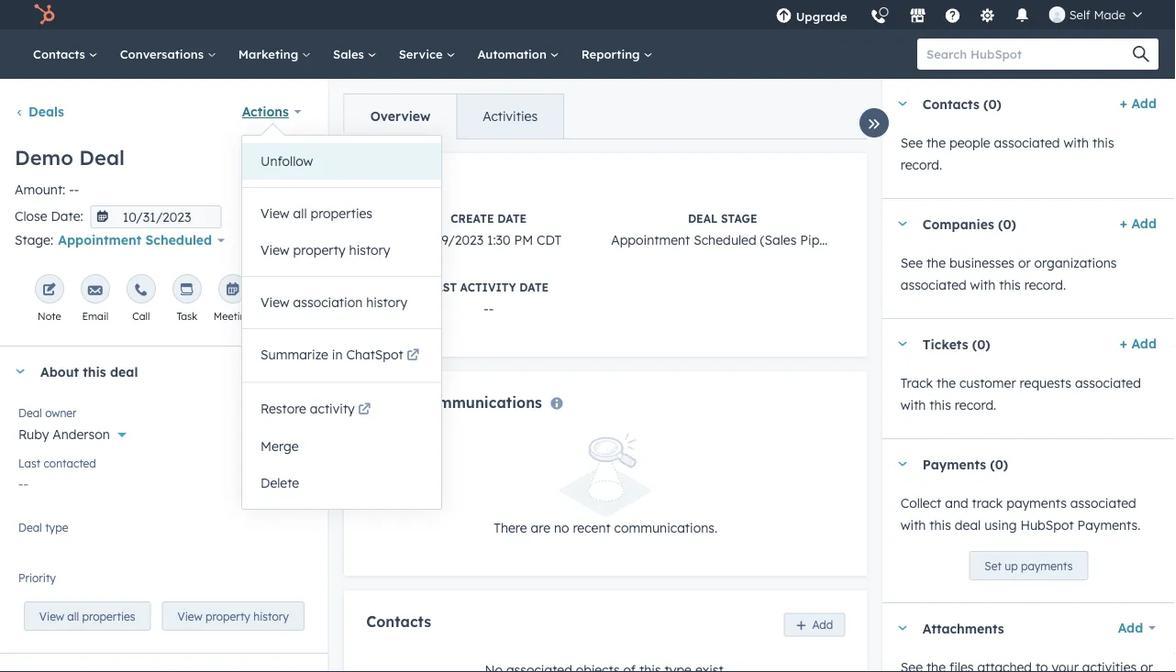 Task type: vqa. For each thing, say whether or not it's contained in the screenshot.
THE (0) within the Payments (0) Dropdown Button
yes



Task type: locate. For each thing, give the bounding box(es) containing it.
(0)
[[984, 96, 1002, 112], [998, 216, 1017, 232], [972, 336, 991, 352], [990, 456, 1008, 472]]

this inside the see the businesses or organizations associated with this record.
[[999, 277, 1021, 293]]

3 + add from the top
[[1120, 336, 1157, 352]]

scheduled inside popup button
[[145, 232, 212, 248]]

(0) up track
[[990, 456, 1008, 472]]

1 + from the top
[[1120, 95, 1128, 111]]

0 horizontal spatial last
[[18, 457, 41, 470]]

(0) inside payments (0) dropdown button
[[990, 456, 1008, 472]]

set up payments
[[985, 559, 1073, 573]]

menu
[[765, 0, 1153, 36]]

0 vertical spatial payments
[[1007, 495, 1067, 511]]

1 horizontal spatial view all properties
[[261, 206, 373, 222]]

+
[[1120, 95, 1128, 111], [1120, 216, 1128, 232], [1120, 336, 1128, 352]]

(0) inside contacts (0) dropdown button
[[984, 96, 1002, 112]]

automation
[[477, 46, 550, 61]]

marketplaces image
[[910, 8, 926, 25]]

payments (0) button
[[882, 439, 1150, 489]]

2 see from the top
[[901, 255, 923, 271]]

self
[[1070, 7, 1091, 22]]

caret image inside payments (0) dropdown button
[[897, 462, 908, 467]]

+ add for see the people associated with this record.
[[1120, 95, 1157, 111]]

restore activity link
[[242, 390, 441, 428]]

record. down the customer
[[955, 397, 997, 413]]

and
[[945, 495, 969, 511]]

help button
[[937, 0, 969, 29]]

property for the top the view property history 'link'
[[293, 242, 346, 258]]

caret image inside contacts (0) dropdown button
[[897, 101, 908, 106]]

associated down contacts (0) dropdown button
[[994, 135, 1060, 151]]

1 horizontal spatial view all properties link
[[242, 195, 441, 232]]

the for customer
[[937, 375, 956, 391]]

1 vertical spatial payments
[[1021, 559, 1073, 573]]

1 appointment from the left
[[611, 232, 690, 248]]

scheduled down mm/dd/yyyy 'text field'
[[145, 232, 212, 248]]

view all properties for the bottom view all properties link
[[39, 610, 135, 624]]

add for see the businesses or organizations associated with this record.
[[1132, 216, 1157, 232]]

contacted
[[44, 457, 96, 470]]

caret image up collect
[[897, 462, 908, 467]]

0 vertical spatial caret image
[[897, 222, 908, 226]]

contacts inside "contacts" link
[[33, 46, 89, 61]]

call image
[[134, 284, 148, 298]]

last for last contacted
[[18, 457, 41, 470]]

2 vertical spatial + add button
[[1120, 333, 1157, 355]]

navigation
[[344, 94, 564, 139]]

caret image inside tickets (0) "dropdown button"
[[897, 342, 908, 346]]

link opens in a new window image inside summarize in chatspot link
[[407, 345, 420, 367]]

view property history up association
[[261, 242, 390, 258]]

1 vertical spatial record.
[[1025, 277, 1066, 293]]

2 appointment from the left
[[58, 232, 141, 248]]

+ add
[[1120, 95, 1157, 111], [1120, 216, 1157, 232], [1120, 336, 1157, 352]]

record.
[[901, 157, 942, 173], [1025, 277, 1066, 293], [955, 397, 997, 413]]

date up pm
[[497, 212, 526, 226]]

0 vertical spatial +
[[1120, 95, 1128, 111]]

the right track
[[937, 375, 956, 391]]

all down unfollow
[[293, 206, 307, 222]]

tickets (0) button
[[882, 319, 1113, 369]]

restore activity
[[261, 400, 355, 417]]

0 vertical spatial the
[[927, 135, 946, 151]]

property up association
[[293, 242, 346, 258]]

1 horizontal spatial scheduled
[[693, 232, 756, 248]]

date inside create date 10/19/2023 1:30 pm cdt
[[497, 212, 526, 226]]

record. inside track the customer requests associated with this record.
[[955, 397, 997, 413]]

2 scheduled from the left
[[145, 232, 212, 248]]

amount
[[15, 182, 62, 198]]

associated right requests at the right
[[1075, 375, 1141, 391]]

add button
[[1106, 610, 1157, 647]]

0 vertical spatial view all properties
[[261, 206, 373, 222]]

task
[[177, 310, 198, 323]]

1 vertical spatial all
[[67, 610, 79, 624]]

service link
[[388, 29, 466, 79]]

with down collect
[[901, 517, 926, 534]]

view all properties link
[[242, 195, 441, 232], [24, 602, 151, 631]]

1 vertical spatial view all properties
[[39, 610, 135, 624]]

delete
[[261, 475, 299, 491]]

caret image for companies
[[897, 222, 908, 226]]

add button
[[784, 613, 845, 637]]

caret image left contacts (0) at the right of the page
[[897, 101, 908, 106]]

2 horizontal spatial contacts
[[923, 96, 980, 112]]

settings link
[[969, 0, 1007, 29]]

0 vertical spatial all
[[293, 206, 307, 222]]

properties
[[311, 206, 373, 222], [82, 610, 135, 624]]

task image
[[180, 284, 194, 298]]

+ for see the businesses or organizations associated with this record.
[[1120, 216, 1128, 232]]

property down select an option popup button
[[206, 610, 250, 624]]

associated up payments.
[[1071, 495, 1137, 511]]

payments right up
[[1021, 559, 1073, 573]]

0 horizontal spatial view all properties link
[[24, 602, 151, 631]]

0 horizontal spatial appointment
[[58, 232, 141, 248]]

with down contacts (0) dropdown button
[[1064, 135, 1089, 151]]

actions button
[[230, 94, 313, 130]]

1 horizontal spatial properties
[[311, 206, 373, 222]]

associated
[[994, 135, 1060, 151], [901, 277, 967, 293], [1075, 375, 1141, 391], [1071, 495, 1137, 511]]

2 + add from the top
[[1120, 216, 1157, 232]]

associated inside the see the businesses or organizations associated with this record.
[[901, 277, 967, 293]]

see down companies
[[901, 255, 923, 271]]

deal down 'and'
[[955, 517, 981, 534]]

caret image for payments
[[897, 462, 908, 467]]

1 vertical spatial property
[[206, 610, 250, 624]]

payments (0)
[[923, 456, 1008, 472]]

option
[[77, 578, 117, 594]]

0 horizontal spatial property
[[206, 610, 250, 624]]

hubspot link
[[22, 4, 69, 26]]

last down ruby
[[18, 457, 41, 470]]

1 scheduled from the left
[[693, 232, 756, 248]]

last inside last activity date --
[[428, 281, 456, 295]]

the down companies
[[927, 255, 946, 271]]

are
[[530, 520, 550, 536]]

0 horizontal spatial view all properties
[[39, 610, 135, 624]]

record. up companies
[[901, 157, 942, 173]]

sales link
[[322, 29, 388, 79]]

this inside track the customer requests associated with this record.
[[930, 397, 951, 413]]

(0) inside tickets (0) "dropdown button"
[[972, 336, 991, 352]]

associated inside collect and track payments associated with this deal using hubspot payments.
[[1071, 495, 1137, 511]]

1 vertical spatial see
[[901, 255, 923, 271]]

collect and track payments associated with this deal using hubspot payments.
[[901, 495, 1141, 534]]

2 caret image from the top
[[897, 462, 908, 467]]

1 horizontal spatial last
[[428, 281, 456, 295]]

(0) up 'people'
[[984, 96, 1002, 112]]

view association history
[[261, 295, 407, 311]]

view all properties link down 'option'
[[24, 602, 151, 631]]

1 horizontal spatial property
[[293, 242, 346, 258]]

view all properties down 'unfollow' button
[[261, 206, 373, 222]]

all
[[293, 206, 307, 222], [67, 610, 79, 624]]

close
[[15, 208, 47, 224]]

deal right the demo
[[79, 145, 125, 170]]

track
[[972, 495, 1003, 511]]

1 horizontal spatial record.
[[955, 397, 997, 413]]

record. down or
[[1025, 277, 1066, 293]]

1 vertical spatial view property history link
[[162, 602, 304, 631]]

deal inside collect and track payments associated with this deal using hubspot payments.
[[955, 517, 981, 534]]

scheduled
[[693, 232, 756, 248], [145, 232, 212, 248]]

self made button
[[1038, 0, 1153, 29]]

0 horizontal spatial deal
[[110, 364, 138, 380]]

this inside see the people associated with this record.
[[1093, 135, 1114, 151]]

1 horizontal spatial appointment
[[611, 232, 690, 248]]

0 vertical spatial properties
[[311, 206, 373, 222]]

0 vertical spatial last
[[428, 281, 456, 295]]

this inside collect and track payments associated with this deal using hubspot payments.
[[930, 517, 951, 534]]

with inside collect and track payments associated with this deal using hubspot payments.
[[901, 517, 926, 534]]

set
[[985, 559, 1002, 573]]

0 vertical spatial + add
[[1120, 95, 1157, 111]]

+ for see the people associated with this record.
[[1120, 95, 1128, 111]]

2 horizontal spatial record.
[[1025, 277, 1066, 293]]

payments
[[1007, 495, 1067, 511], [1021, 559, 1073, 573]]

+ add for see the businesses or organizations associated with this record.
[[1120, 216, 1157, 232]]

help image
[[945, 8, 961, 25]]

last
[[428, 281, 456, 295], [18, 457, 41, 470]]

2 + add button from the top
[[1120, 213, 1157, 235]]

(0) right tickets
[[972, 336, 991, 352]]

caret image
[[897, 222, 908, 226], [897, 462, 908, 467]]

history
[[349, 242, 390, 258], [366, 295, 407, 311], [253, 610, 289, 624]]

1 vertical spatial last
[[18, 457, 41, 470]]

see
[[901, 135, 923, 151], [901, 255, 923, 271]]

deal inside deal stage appointment scheduled (sales pipeline)
[[688, 212, 717, 226]]

1 vertical spatial view property history
[[178, 610, 289, 624]]

0 vertical spatial deal
[[110, 364, 138, 380]]

attachments
[[923, 620, 1004, 636]]

the inside see the people associated with this record.
[[927, 135, 946, 151]]

contacts (0)
[[923, 96, 1002, 112]]

caret image left attachments
[[897, 626, 908, 631]]

with down track
[[901, 397, 926, 413]]

caret image inside about this deal dropdown button
[[15, 369, 26, 374]]

all down select an option on the left bottom of page
[[67, 610, 79, 624]]

pm
[[514, 232, 533, 248]]

0 vertical spatial date
[[497, 212, 526, 226]]

deal left stage
[[688, 212, 717, 226]]

0 vertical spatial property
[[293, 242, 346, 258]]

with down 'businesses' at the right top of the page
[[970, 277, 996, 293]]

0 vertical spatial see
[[901, 135, 923, 151]]

2 vertical spatial record.
[[955, 397, 997, 413]]

2 + from the top
[[1120, 216, 1128, 232]]

1 see from the top
[[901, 135, 923, 151]]

1 vertical spatial properties
[[82, 610, 135, 624]]

see inside see the people associated with this record.
[[901, 135, 923, 151]]

1 vertical spatial + add button
[[1120, 213, 1157, 235]]

last activity date --
[[428, 281, 548, 317]]

1 vertical spatial the
[[927, 255, 946, 271]]

payments
[[923, 456, 986, 472]]

sales
[[333, 46, 368, 61]]

ruby anderson image
[[1049, 6, 1066, 23]]

see inside the see the businesses or organizations associated with this record.
[[901, 255, 923, 271]]

search button
[[1124, 39, 1159, 70]]

with
[[1064, 135, 1089, 151], [970, 277, 996, 293], [901, 397, 926, 413], [901, 517, 926, 534]]

calling icon button
[[863, 2, 894, 29]]

deal left type
[[18, 521, 42, 535]]

caret image left the about
[[15, 369, 26, 374]]

0 horizontal spatial contacts
[[33, 46, 89, 61]]

association
[[293, 295, 363, 311]]

2 vertical spatial the
[[937, 375, 956, 391]]

0 vertical spatial view property history link
[[242, 232, 441, 269]]

1 horizontal spatial all
[[293, 206, 307, 222]]

service
[[399, 46, 446, 61]]

associated down 'businesses' at the right top of the page
[[901, 277, 967, 293]]

see left 'people'
[[901, 135, 923, 151]]

1 vertical spatial contacts
[[923, 96, 980, 112]]

link opens in a new window image for summarize in chatspot
[[407, 345, 420, 367]]

1 caret image from the top
[[897, 222, 908, 226]]

0 horizontal spatial properties
[[82, 610, 135, 624]]

2 vertical spatial + add
[[1120, 336, 1157, 352]]

deal down call
[[110, 364, 138, 380]]

1 vertical spatial caret image
[[897, 462, 908, 467]]

payments up hubspot
[[1007, 495, 1067, 511]]

customer
[[960, 375, 1016, 391]]

last left activity
[[428, 281, 456, 295]]

0 horizontal spatial all
[[67, 610, 79, 624]]

link opens in a new window image for restore activity
[[358, 399, 371, 421]]

view
[[261, 206, 290, 222], [261, 242, 290, 258], [261, 295, 290, 311], [39, 610, 64, 624], [178, 610, 202, 624]]

deal for deal owner
[[18, 406, 42, 420]]

3 + add button from the top
[[1120, 333, 1157, 355]]

view all properties down 'option'
[[39, 610, 135, 624]]

property for bottommost the view property history 'link'
[[206, 610, 250, 624]]

1 horizontal spatial contacts
[[366, 613, 431, 631]]

0 vertical spatial record.
[[901, 157, 942, 173]]

caret image inside companies (0) dropdown button
[[897, 222, 908, 226]]

0 vertical spatial + add button
[[1120, 93, 1157, 115]]

marketing link
[[227, 29, 322, 79]]

2 vertical spatial +
[[1120, 336, 1128, 352]]

1 vertical spatial + add
[[1120, 216, 1157, 232]]

2 vertical spatial contacts
[[366, 613, 431, 631]]

search image
[[1133, 46, 1150, 62]]

0 horizontal spatial scheduled
[[145, 232, 212, 248]]

properties down 'option'
[[82, 610, 135, 624]]

(0) for tickets (0)
[[972, 336, 991, 352]]

0 vertical spatial view property history
[[261, 242, 390, 258]]

track
[[901, 375, 933, 391]]

scheduled down stage
[[693, 232, 756, 248]]

caret image up track
[[897, 342, 908, 346]]

the left 'people'
[[927, 135, 946, 151]]

link opens in a new window image
[[407, 345, 420, 367], [358, 399, 371, 421], [358, 404, 371, 417]]

view down select an option popup button
[[178, 610, 202, 624]]

date right activity
[[519, 281, 548, 295]]

view property history link up "view association history" link
[[242, 232, 441, 269]]

deals
[[28, 104, 64, 120]]

note image
[[42, 284, 57, 298]]

deal up ruby
[[18, 406, 42, 420]]

1 horizontal spatial deal
[[955, 517, 981, 534]]

properties for top view all properties link
[[311, 206, 373, 222]]

contacts
[[33, 46, 89, 61], [923, 96, 980, 112], [366, 613, 431, 631]]

deal inside dropdown button
[[110, 364, 138, 380]]

view property history link
[[242, 232, 441, 269], [162, 602, 304, 631]]

0 vertical spatial history
[[349, 242, 390, 258]]

caret image
[[897, 101, 908, 106], [897, 342, 908, 346], [15, 369, 26, 374], [897, 626, 908, 631]]

1 vertical spatial +
[[1120, 216, 1128, 232]]

there
[[493, 520, 527, 536]]

view right the meeting icon at the left top
[[261, 295, 290, 311]]

activity
[[310, 400, 355, 417]]

recent
[[572, 520, 610, 536]]

(0) inside companies (0) dropdown button
[[998, 216, 1017, 232]]

3 + from the top
[[1120, 336, 1128, 352]]

ruby
[[18, 427, 49, 443]]

contacts inside contacts (0) dropdown button
[[923, 96, 980, 112]]

the inside the see the businesses or organizations associated with this record.
[[927, 255, 946, 271]]

the for people
[[927, 135, 946, 151]]

summarize in chatspot
[[261, 347, 403, 363]]

there are no recent communications.
[[493, 520, 717, 536]]

0 vertical spatial contacts
[[33, 46, 89, 61]]

caret image left companies
[[897, 222, 908, 226]]

upgrade image
[[776, 8, 792, 25]]

stage
[[721, 212, 757, 226]]

settings image
[[980, 8, 996, 25]]

1 + add button from the top
[[1120, 93, 1157, 115]]

caret image for about
[[15, 369, 26, 374]]

activities link
[[456, 94, 563, 139]]

see for see the people associated with this record.
[[901, 135, 923, 151]]

1 vertical spatial date
[[519, 281, 548, 295]]

(0) up 'businesses' at the right top of the page
[[998, 216, 1017, 232]]

view property history link down select an option popup button
[[162, 602, 304, 631]]

notifications button
[[1007, 0, 1038, 29]]

about
[[40, 364, 79, 380]]

view all properties link down 'unfollow' button
[[242, 195, 441, 232]]

the inside track the customer requests associated with this record.
[[937, 375, 956, 391]]

properties down 'unfollow' button
[[311, 206, 373, 222]]

contacts for contacts (0)
[[923, 96, 980, 112]]

1 vertical spatial deal
[[955, 517, 981, 534]]

1 + add from the top
[[1120, 95, 1157, 111]]

view property history down select an option popup button
[[178, 610, 289, 624]]

deal
[[79, 145, 125, 170], [688, 212, 717, 226], [18, 406, 42, 420], [18, 521, 42, 535]]

0 horizontal spatial record.
[[901, 157, 942, 173]]



Task type: describe. For each thing, give the bounding box(es) containing it.
up
[[1005, 559, 1018, 573]]

MM/DD/YYYY text field
[[91, 205, 222, 228]]

self made
[[1070, 7, 1126, 22]]

with inside see the people associated with this record.
[[1064, 135, 1089, 151]]

+ add button for see the businesses or organizations associated with this record.
[[1120, 213, 1157, 235]]

add inside button
[[812, 618, 833, 632]]

payments.
[[1078, 517, 1141, 534]]

summarize in chatspot link
[[242, 337, 441, 375]]

the for businesses
[[927, 255, 946, 271]]

caret image inside the attachments dropdown button
[[897, 626, 908, 631]]

select an option button
[[18, 568, 310, 598]]

conversations link
[[109, 29, 227, 79]]

collect
[[901, 495, 942, 511]]

chatspot
[[346, 347, 403, 363]]

select
[[18, 578, 55, 594]]

with inside track the customer requests associated with this record.
[[901, 397, 926, 413]]

demo deal
[[15, 145, 125, 170]]

more
[[267, 310, 291, 323]]

link opens in a new window image
[[407, 350, 420, 363]]

summarize
[[261, 347, 328, 363]]

communications
[[420, 394, 542, 412]]

organizations
[[1035, 255, 1117, 271]]

this inside dropdown button
[[83, 364, 106, 380]]

reporting
[[581, 46, 644, 61]]

create date 10/19/2023 1:30 pm cdt
[[415, 212, 561, 248]]

track the customer requests associated with this record.
[[901, 375, 1141, 413]]

delete button
[[242, 465, 441, 502]]

+ add button for see the people associated with this record.
[[1120, 93, 1157, 115]]

date inside last activity date --
[[519, 281, 548, 295]]

caret image for contacts
[[897, 101, 908, 106]]

set up payments link
[[969, 551, 1088, 581]]

add for track the customer requests associated with this record.
[[1132, 336, 1157, 352]]

about this deal
[[40, 364, 138, 380]]

view down an
[[39, 610, 64, 624]]

associated inside track the customer requests associated with this record.
[[1075, 375, 1141, 391]]

(sales
[[760, 232, 796, 248]]

priority
[[18, 571, 56, 585]]

companies (0) button
[[882, 199, 1113, 249]]

menu containing self made
[[765, 0, 1153, 36]]

contacts link
[[22, 29, 109, 79]]

all for top view all properties link
[[293, 206, 307, 222]]

unfollow button
[[242, 143, 441, 180]]

last contacted
[[18, 457, 96, 470]]

add for see the people associated with this record.
[[1132, 95, 1157, 111]]

tickets (0)
[[923, 336, 991, 352]]

add inside popup button
[[1118, 620, 1143, 636]]

deal for deal type
[[18, 521, 42, 535]]

last for last activity date --
[[428, 281, 456, 295]]

email
[[82, 310, 108, 323]]

calling icon image
[[870, 9, 887, 26]]

+ add button for track the customer requests associated with this record.
[[1120, 333, 1157, 355]]

demo
[[15, 145, 73, 170]]

associated inside see the people associated with this record.
[[994, 135, 1060, 151]]

cdt
[[536, 232, 561, 248]]

Search HubSpot search field
[[917, 39, 1142, 70]]

all for the bottom view all properties link
[[67, 610, 79, 624]]

about this deal button
[[0, 347, 310, 397]]

ruby anderson
[[18, 427, 110, 443]]

in
[[332, 347, 343, 363]]

appointment inside deal stage appointment scheduled (sales pipeline)
[[611, 232, 690, 248]]

see the people associated with this record.
[[901, 135, 1114, 173]]

properties for the bottom view all properties link
[[82, 610, 135, 624]]

record. inside see the people associated with this record.
[[901, 157, 942, 173]]

view up more 'icon'
[[261, 242, 290, 258]]

overview link
[[345, 94, 456, 139]]

restore
[[261, 400, 306, 417]]

select an option
[[18, 578, 117, 594]]

(0) for contacts (0)
[[984, 96, 1002, 112]]

:
[[62, 182, 65, 198]]

1 vertical spatial view all properties link
[[24, 602, 151, 631]]

(0) for companies (0)
[[998, 216, 1017, 232]]

create
[[450, 212, 494, 226]]

1 vertical spatial history
[[366, 295, 407, 311]]

see the businesses or organizations associated with this record.
[[901, 255, 1117, 293]]

deal type
[[18, 521, 68, 535]]

activities
[[483, 108, 538, 124]]

with inside the see the businesses or organizations associated with this record.
[[970, 277, 996, 293]]

+ add for track the customer requests associated with this record.
[[1120, 336, 1157, 352]]

view property history for the top the view property history 'link'
[[261, 242, 390, 258]]

view property history for bottommost the view property history 'link'
[[178, 610, 289, 624]]

merge button
[[242, 428, 441, 465]]

contacts (0) button
[[882, 79, 1113, 128]]

requests
[[1020, 375, 1072, 391]]

hubspot
[[1021, 517, 1074, 534]]

10/19/2023
[[415, 232, 483, 248]]

view inside "view association history" link
[[261, 295, 290, 311]]

tickets
[[923, 336, 968, 352]]

contacts for "contacts" link
[[33, 46, 89, 61]]

2 vertical spatial history
[[253, 610, 289, 624]]

appointment scheduled button
[[53, 229, 237, 252]]

people
[[950, 135, 991, 151]]

see for see the businesses or organizations associated with this record.
[[901, 255, 923, 271]]

upgrade
[[796, 9, 847, 24]]

stage:
[[15, 232, 53, 248]]

appointment inside popup button
[[58, 232, 141, 248]]

view association history link
[[242, 284, 441, 321]]

record. inside the see the businesses or organizations associated with this record.
[[1025, 277, 1066, 293]]

scheduled inside deal stage appointment scheduled (sales pipeline)
[[693, 232, 756, 248]]

unfollow
[[261, 153, 313, 169]]

Last contacted text field
[[18, 467, 310, 497]]

no
[[554, 520, 569, 536]]

view all properties for top view all properties link
[[261, 206, 373, 222]]

more image
[[271, 284, 286, 298]]

notifications image
[[1014, 8, 1031, 25]]

1:30
[[487, 232, 510, 248]]

companies (0)
[[923, 216, 1017, 232]]

using
[[985, 517, 1017, 534]]

(0) for payments (0)
[[990, 456, 1008, 472]]

payments inside collect and track payments associated with this deal using hubspot payments.
[[1007, 495, 1067, 511]]

email image
[[88, 284, 103, 298]]

ruby anderson button
[[18, 417, 310, 447]]

navigation containing overview
[[344, 94, 564, 139]]

businesses
[[950, 255, 1015, 271]]

conversations
[[120, 46, 207, 61]]

caret image for tickets
[[897, 342, 908, 346]]

or
[[1018, 255, 1031, 271]]

activity
[[460, 281, 516, 295]]

meeting
[[214, 310, 252, 323]]

recent
[[366, 394, 416, 412]]

+ for track the customer requests associated with this record.
[[1120, 336, 1128, 352]]

hubspot image
[[33, 4, 55, 26]]

deals link
[[15, 104, 64, 120]]

close date:
[[15, 208, 83, 224]]

automation link
[[466, 29, 570, 79]]

anderson
[[53, 427, 110, 443]]

type
[[45, 521, 68, 535]]

deal for deal stage appointment scheduled (sales pipeline)
[[688, 212, 717, 226]]

0 vertical spatial view all properties link
[[242, 195, 441, 232]]

appointment scheduled
[[58, 232, 212, 248]]

marketplaces button
[[899, 0, 937, 29]]

marketing
[[238, 46, 302, 61]]

date:
[[51, 208, 83, 224]]

made
[[1094, 7, 1126, 22]]

pipeline)
[[800, 232, 852, 248]]

view down unfollow
[[261, 206, 290, 222]]

meeting image
[[226, 284, 240, 298]]

actions
[[242, 104, 289, 120]]



